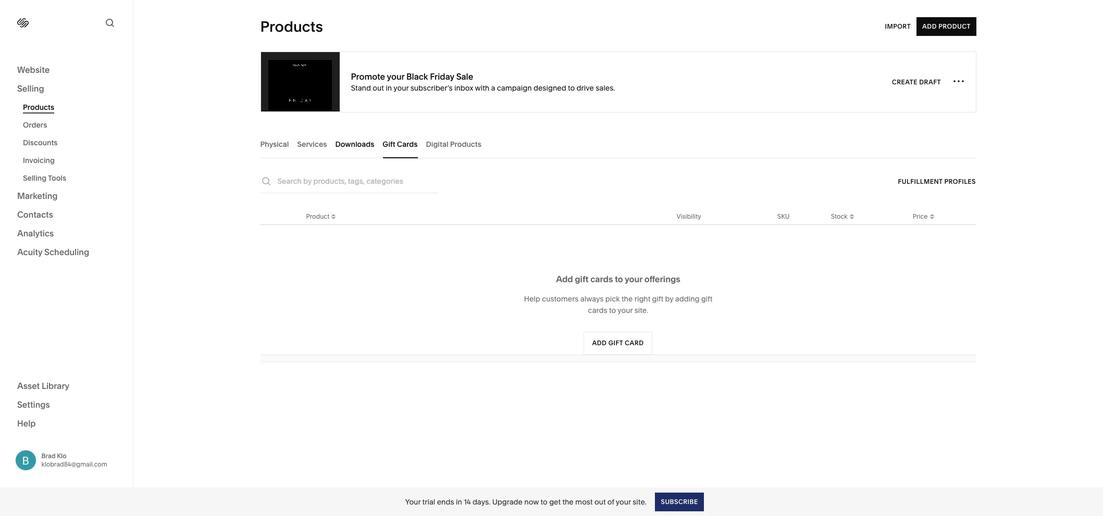 Task type: locate. For each thing, give the bounding box(es) containing it.
0 horizontal spatial products
[[23, 103, 54, 112]]

to down pick
[[610, 306, 617, 316]]

your
[[406, 498, 421, 507]]

site. inside help customers always pick the right gift by adding gift cards to your site.
[[635, 306, 649, 316]]

help for help
[[17, 418, 36, 429]]

brad klo klobrad84@gmail.com
[[41, 453, 107, 469]]

friday
[[430, 71, 455, 82]]

to up pick
[[615, 274, 624, 285]]

invoicing link
[[23, 152, 122, 169]]

stock
[[832, 213, 848, 220]]

in left 14
[[456, 498, 462, 507]]

0 horizontal spatial help
[[17, 418, 36, 429]]

to left get
[[541, 498, 548, 507]]

add
[[923, 22, 937, 30], [557, 274, 574, 285], [593, 339, 607, 347]]

1 vertical spatial products
[[23, 103, 54, 112]]

the inside help customers always pick the right gift by adding gift cards to your site.
[[622, 295, 633, 304]]

stand
[[351, 83, 371, 93]]

site. right of
[[633, 498, 647, 507]]

selling
[[17, 83, 44, 94], [23, 174, 47, 183]]

help link
[[17, 418, 36, 429]]

gift cards button
[[383, 130, 418, 159]]

gift left card
[[609, 339, 624, 347]]

tab list
[[260, 130, 977, 159]]

gift inside add gift card button
[[609, 339, 624, 347]]

subscribe
[[661, 498, 698, 506]]

Search by products, tags, categories field
[[278, 176, 438, 187]]

products inside button
[[450, 139, 482, 149]]

to
[[568, 83, 575, 93], [615, 274, 624, 285], [610, 306, 617, 316], [541, 498, 548, 507]]

products
[[260, 18, 323, 35], [23, 103, 54, 112], [450, 139, 482, 149]]

discounts
[[23, 138, 58, 148]]

the right get
[[563, 498, 574, 507]]

0 vertical spatial out
[[373, 83, 384, 93]]

1 horizontal spatial product
[[939, 22, 971, 30]]

gift
[[383, 139, 396, 149]]

downloads button
[[336, 130, 375, 159]]

add product button
[[917, 17, 977, 36]]

0 vertical spatial add
[[923, 22, 937, 30]]

selling up marketing
[[23, 174, 47, 183]]

2 horizontal spatial add
[[923, 22, 937, 30]]

fulfillment
[[899, 178, 944, 185]]

dropdown icon image
[[330, 211, 338, 219], [848, 211, 857, 219], [929, 211, 937, 219], [330, 214, 338, 222], [848, 214, 857, 222], [929, 214, 937, 222]]

0 vertical spatial the
[[622, 295, 633, 304]]

cards up always
[[591, 274, 613, 285]]

get
[[550, 498, 561, 507]]

14
[[464, 498, 471, 507]]

digital
[[426, 139, 449, 149]]

products inside 'link'
[[23, 103, 54, 112]]

your
[[387, 71, 405, 82], [394, 83, 409, 93], [625, 274, 643, 285], [618, 306, 633, 316], [616, 498, 631, 507]]

0 vertical spatial products
[[260, 18, 323, 35]]

0 vertical spatial site.
[[635, 306, 649, 316]]

your right of
[[616, 498, 631, 507]]

product
[[939, 22, 971, 30], [306, 213, 330, 220]]

1 vertical spatial the
[[563, 498, 574, 507]]

subscribe button
[[656, 493, 704, 512]]

visibility
[[677, 213, 702, 220]]

1 vertical spatial product
[[306, 213, 330, 220]]

help left customers in the bottom of the page
[[524, 295, 541, 304]]

1 horizontal spatial in
[[456, 498, 462, 507]]

0 horizontal spatial in
[[386, 83, 392, 93]]

0 horizontal spatial product
[[306, 213, 330, 220]]

1 horizontal spatial add
[[593, 339, 607, 347]]

add left card
[[593, 339, 607, 347]]

gift up always
[[575, 274, 589, 285]]

selling for selling tools
[[23, 174, 47, 183]]

the
[[622, 295, 633, 304], [563, 498, 574, 507]]

1 vertical spatial cards
[[589, 306, 608, 316]]

site.
[[635, 306, 649, 316], [633, 498, 647, 507]]

2 vertical spatial add
[[593, 339, 607, 347]]

out left of
[[595, 498, 606, 507]]

selling inside selling link
[[17, 83, 44, 94]]

0 horizontal spatial out
[[373, 83, 384, 93]]

gift
[[575, 274, 589, 285], [653, 295, 664, 304], [702, 295, 713, 304], [609, 339, 624, 347]]

product inside add product button
[[939, 22, 971, 30]]

0 vertical spatial product
[[939, 22, 971, 30]]

promote
[[351, 71, 385, 82]]

orders
[[23, 120, 47, 130]]

website link
[[17, 64, 116, 77]]

help down settings
[[17, 418, 36, 429]]

settings
[[17, 400, 50, 410]]

cards down always
[[589, 306, 608, 316]]

selling link
[[17, 83, 116, 95]]

out down promote
[[373, 83, 384, 93]]

help inside help customers always pick the right gift by adding gift cards to your site.
[[524, 295, 541, 304]]

to left drive
[[568, 83, 575, 93]]

1 vertical spatial selling
[[23, 174, 47, 183]]

add gift card button
[[584, 332, 653, 355]]

campaign
[[497, 83, 532, 93]]

1 horizontal spatial out
[[595, 498, 606, 507]]

your down pick
[[618, 306, 633, 316]]

0 vertical spatial in
[[386, 83, 392, 93]]

selling down the website
[[17, 83, 44, 94]]

discounts link
[[23, 134, 122, 152]]

gift cards
[[383, 139, 418, 149]]

acuity scheduling
[[17, 247, 89, 258]]

help customers always pick the right gift by adding gift cards to your site.
[[524, 295, 713, 316]]

1 vertical spatial help
[[17, 418, 36, 429]]

products link
[[23, 99, 122, 116]]

offerings
[[645, 274, 681, 285]]

selling inside selling tools link
[[23, 174, 47, 183]]

0 horizontal spatial add
[[557, 274, 574, 285]]

0 vertical spatial help
[[524, 295, 541, 304]]

1 vertical spatial add
[[557, 274, 574, 285]]

add up customers in the bottom of the page
[[557, 274, 574, 285]]

1 vertical spatial site.
[[633, 498, 647, 507]]

1 vertical spatial out
[[595, 498, 606, 507]]

in right stand
[[386, 83, 392, 93]]

black
[[407, 71, 428, 82]]

help for help customers always pick the right gift by adding gift cards to your site.
[[524, 295, 541, 304]]

add right the import
[[923, 22, 937, 30]]

inbox
[[455, 83, 474, 93]]

services
[[297, 139, 327, 149]]

create
[[893, 78, 919, 86]]

digital products button
[[426, 130, 482, 159]]

pick
[[606, 295, 620, 304]]

1 horizontal spatial help
[[524, 295, 541, 304]]

site. down "right"
[[635, 306, 649, 316]]

the right pick
[[622, 295, 633, 304]]

create draft button
[[893, 73, 942, 92]]

1 horizontal spatial products
[[260, 18, 323, 35]]

1 horizontal spatial the
[[622, 295, 633, 304]]

2 vertical spatial products
[[450, 139, 482, 149]]

your inside help customers always pick the right gift by adding gift cards to your site.
[[618, 306, 633, 316]]

analytics
[[17, 228, 54, 239]]

adding
[[676, 295, 700, 304]]

sku
[[778, 213, 790, 220]]

out
[[373, 83, 384, 93], [595, 498, 606, 507]]

2 horizontal spatial products
[[450, 139, 482, 149]]

0 vertical spatial selling
[[17, 83, 44, 94]]

0 horizontal spatial the
[[563, 498, 574, 507]]



Task type: describe. For each thing, give the bounding box(es) containing it.
marketing link
[[17, 190, 116, 203]]

sales.
[[596, 83, 616, 93]]

create draft
[[893, 78, 942, 86]]

customers
[[542, 295, 579, 304]]

downloads
[[336, 139, 375, 149]]

settings link
[[17, 399, 116, 412]]

0 vertical spatial cards
[[591, 274, 613, 285]]

marketing
[[17, 191, 58, 201]]

to inside the promote your black friday sale stand out in your subscriber's inbox with a campaign designed to drive sales.
[[568, 83, 575, 93]]

asset
[[17, 381, 40, 391]]

1 vertical spatial in
[[456, 498, 462, 507]]

selling tools
[[23, 174, 66, 183]]

add gift card
[[593, 339, 645, 347]]

profiles
[[945, 178, 977, 185]]

drive
[[577, 83, 594, 93]]

orders link
[[23, 116, 122, 134]]

card
[[626, 339, 645, 347]]

add for add gift cards to your offerings
[[557, 274, 574, 285]]

of
[[608, 498, 615, 507]]

in inside the promote your black friday sale stand out in your subscriber's inbox with a campaign designed to drive sales.
[[386, 83, 392, 93]]

now
[[525, 498, 539, 507]]

fulfillment profiles
[[899, 178, 977, 185]]

draft
[[920, 78, 942, 86]]

your trial ends in 14 days. upgrade now to get the most out of your site.
[[406, 498, 647, 507]]

asset library link
[[17, 380, 116, 393]]

ends
[[437, 498, 455, 507]]

digital products
[[426, 139, 482, 149]]

fulfillment profiles button
[[899, 172, 977, 191]]

upgrade
[[493, 498, 523, 507]]

days.
[[473, 498, 491, 507]]

out inside the promote your black friday sale stand out in your subscriber's inbox with a campaign designed to drive sales.
[[373, 83, 384, 93]]

add for add product
[[923, 22, 937, 30]]

tools
[[48, 174, 66, 183]]

asset library
[[17, 381, 69, 391]]

promote your black friday sale stand out in your subscriber's inbox with a campaign designed to drive sales.
[[351, 71, 616, 93]]

gift right the adding
[[702, 295, 713, 304]]

import
[[885, 22, 911, 30]]

brad
[[41, 453, 56, 460]]

always
[[581, 295, 604, 304]]

by
[[666, 295, 674, 304]]

add for add gift card
[[593, 339, 607, 347]]

contacts link
[[17, 209, 116, 222]]

acuity
[[17, 247, 42, 258]]

invoicing
[[23, 156, 55, 165]]

to inside help customers always pick the right gift by adding gift cards to your site.
[[610, 306, 617, 316]]

right
[[635, 295, 651, 304]]

physical button
[[260, 130, 289, 159]]

designed
[[534, 83, 567, 93]]

sale
[[457, 71, 474, 82]]

gift left by
[[653, 295, 664, 304]]

add product
[[923, 22, 971, 30]]

your left the "black"
[[387, 71, 405, 82]]

cards
[[397, 139, 418, 149]]

tab list containing physical
[[260, 130, 977, 159]]

selling for selling
[[17, 83, 44, 94]]

your up "right"
[[625, 274, 643, 285]]

acuity scheduling link
[[17, 247, 116, 259]]

your down the "black"
[[394, 83, 409, 93]]

cards inside help customers always pick the right gift by adding gift cards to your site.
[[589, 306, 608, 316]]

with
[[475, 83, 490, 93]]

klobrad84@gmail.com
[[41, 461, 107, 469]]

physical
[[260, 139, 289, 149]]

import button
[[885, 17, 911, 36]]

contacts
[[17, 210, 53, 220]]

scheduling
[[44, 247, 89, 258]]

analytics link
[[17, 228, 116, 240]]

services button
[[297, 130, 327, 159]]

add gift cards to your offerings
[[557, 274, 681, 285]]

trial
[[423, 498, 436, 507]]

most
[[576, 498, 593, 507]]

klo
[[57, 453, 67, 460]]

library
[[42, 381, 69, 391]]

subscriber's
[[411, 83, 453, 93]]

price
[[913, 213, 929, 220]]

selling tools link
[[23, 169, 122, 187]]

website
[[17, 65, 50, 75]]

a
[[492, 83, 496, 93]]



Task type: vqa. For each thing, say whether or not it's contained in the screenshot.
Sale
yes



